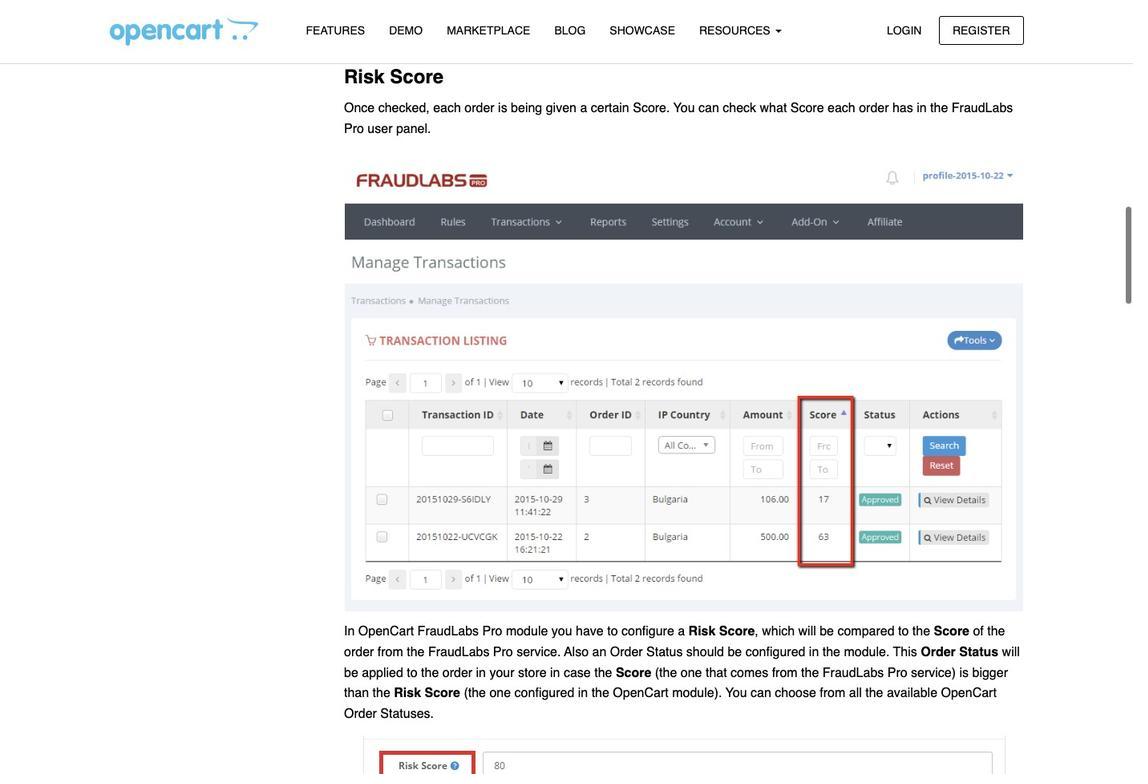 Task type: vqa. For each thing, say whether or not it's contained in the screenshot.
You to the bottom
yes



Task type: describe. For each thing, give the bounding box(es) containing it.
score up order status
[[934, 625, 970, 640]]

in inside of the order from the fraudlabs pro service. also an order status should be configured in the module. this
[[809, 646, 819, 660]]

marketplace link
[[435, 17, 543, 45]]

available
[[887, 687, 938, 701]]

should
[[687, 646, 724, 660]]

you
[[552, 625, 572, 640]]

0 vertical spatial configured
[[576, 28, 636, 42]]

which
[[762, 625, 795, 640]]

for
[[928, 28, 943, 42]]

all
[[849, 687, 862, 701]]

fraudlabspro risk score image
[[358, 735, 1010, 775]]

1 vertical spatial a
[[678, 625, 685, 640]]

order inside of the order from the fraudlabs pro service. also an order status should be configured in the module. this
[[610, 646, 643, 660]]

your
[[490, 666, 515, 681]]

(the for configured
[[464, 687, 486, 701]]

module for is
[[517, 28, 560, 42]]

pro inside of the order from the fraudlabs pro service. also an order status should be configured in the module. this
[[493, 646, 513, 660]]

and
[[756, 28, 778, 42]]

the inside the once checked, each order is being given a certain score. you can check what score each order has in the fraudlabs pro user panel.
[[931, 101, 948, 116]]

have
[[576, 625, 604, 640]]

to inside will be applied to the order in your store in case the
[[407, 666, 418, 681]]

has
[[893, 101, 913, 116]]

in inside the once checked, each order is being given a certain score. you can check what score each order has in the fraudlabs pro user panel.
[[917, 101, 927, 116]]

order status
[[921, 646, 999, 660]]

from inside (the one that comes from the fraudlabs pro service) is bigger than the
[[772, 666, 798, 681]]

be inside of the order from the fraudlabs pro service. also an order status should be configured in the module. this
[[728, 646, 742, 660]]

opencart down bigger
[[941, 687, 997, 701]]

you inside (the one configured in the opencart module). you can choose from all the available opencart order statuses.
[[726, 687, 747, 701]]

register link
[[939, 16, 1024, 45]]

opencart right the
[[370, 28, 425, 42]]

in opencart fraudlabs pro module you have to configure a risk score , which will be compared to the score
[[344, 625, 970, 640]]

one for configured
[[490, 687, 511, 701]]

check
[[723, 101, 757, 116]]

store
[[518, 666, 547, 681]]

0 horizontal spatial risk
[[344, 66, 385, 88]]

(the one configured in the opencart module). you can choose from all the available opencart order statuses.
[[344, 687, 997, 722]]

comes
[[731, 666, 769, 681]]

checked,
[[378, 101, 430, 116]]

2 vertical spatial risk
[[394, 687, 421, 701]]

statuses.
[[380, 707, 434, 722]]

service)
[[911, 666, 956, 681]]

than
[[344, 687, 369, 701]]

in left 'your'
[[476, 666, 486, 681]]

0 vertical spatial is
[[563, 28, 572, 42]]

score inside the once checked, each order is being given a certain score. you can check what score each order has in the fraudlabs pro user panel.
[[791, 101, 824, 116]]

opencart down will be applied to the order in your store in case the
[[613, 687, 669, 701]]

score down configure at right
[[616, 666, 652, 681]]

pro inside the once checked, each order is being given a certain score. you can check what score each order has in the fraudlabs pro user panel.
[[344, 122, 364, 136]]

marketplace
[[447, 24, 531, 37]]

once
[[344, 101, 375, 116]]

fraudlabs inside the once checked, each order is being given a certain score. you can check what score each order has in the fraudlabs pro user panel.
[[952, 101, 1013, 116]]

from inside of the order from the fraudlabs pro service. also an order status should be configured in the module. this
[[378, 646, 403, 660]]

applied
[[362, 666, 403, 681]]

module).
[[672, 687, 722, 701]]

from inside (the one configured in the opencart module). you can choose from all the available opencart order statuses.
[[820, 687, 846, 701]]

module for you
[[506, 625, 548, 640]]

(the for that
[[655, 666, 677, 681]]

register
[[953, 24, 1010, 36]]

1 vertical spatial risk score
[[394, 687, 460, 701]]

is inside the once checked, each order is being given a certain score. you can check what score each order has in the fraudlabs pro user panel.
[[498, 101, 507, 116]]

order.
[[978, 28, 1011, 42]]

a inside the once checked, each order is being given a certain score. you can check what score each order has in the fraudlabs pro user panel.
[[580, 101, 587, 116]]

resources
[[699, 24, 774, 37]]

,
[[755, 625, 759, 640]]

opencart - open source shopping cart solution image
[[109, 17, 258, 46]]

(the one that comes from the fraudlabs pro service) is bigger than the
[[344, 666, 1008, 701]]

order left being
[[465, 101, 495, 116]]

configured inside (the one configured in the opencart module). you can choose from all the available opencart order statuses.
[[515, 687, 575, 701]]

login link
[[873, 16, 936, 45]]

fraudlabs inside of the order from the fraudlabs pro service. also an order status should be configured in the module. this
[[428, 646, 490, 660]]

based
[[639, 28, 674, 42]]

in
[[344, 625, 355, 640]]

fraudlabs
[[803, 28, 860, 42]]

2 horizontal spatial order
[[921, 646, 956, 660]]

pro inside (the one that comes from the fraudlabs pro service) is bigger than the
[[888, 666, 908, 681]]

demo
[[389, 24, 423, 37]]

an
[[592, 646, 607, 660]]

once checked, each order is being given a certain score. you can check what score each order has in the fraudlabs pro user panel.
[[344, 101, 1013, 136]]

order left has
[[859, 101, 889, 116]]

that
[[706, 666, 727, 681]]

what
[[760, 101, 787, 116]]

the
[[344, 28, 366, 42]]



Task type: locate. For each thing, give the bounding box(es) containing it.
a up will be applied to the order in your store in case the
[[678, 625, 685, 640]]

configured down store
[[515, 687, 575, 701]]

1 horizontal spatial each
[[828, 101, 856, 116]]

certain
[[591, 101, 629, 116]]

module up being
[[517, 28, 560, 42]]

score.
[[633, 101, 670, 116]]

1 horizontal spatial from
[[772, 666, 798, 681]]

be inside will be applied to the order in your store in case the
[[344, 666, 358, 681]]

2 horizontal spatial risk
[[689, 625, 716, 640]]

1 vertical spatial is
[[498, 101, 507, 116]]

score right what at the right top of page
[[791, 101, 824, 116]]

2 vertical spatial configured
[[515, 687, 575, 701]]

is
[[563, 28, 572, 42], [498, 101, 507, 116], [960, 666, 969, 681]]

pro
[[494, 28, 514, 42], [864, 28, 883, 42], [344, 122, 364, 136], [483, 625, 502, 640], [493, 646, 513, 660], [888, 666, 908, 681]]

1 vertical spatial risk
[[689, 625, 716, 640]]

risk score
[[344, 66, 444, 88], [394, 687, 460, 701]]

0 vertical spatial can
[[699, 101, 719, 116]]

given
[[546, 101, 577, 116]]

1 horizontal spatial you
[[726, 687, 747, 701]]

risk
[[344, 66, 385, 88], [689, 625, 716, 640], [394, 687, 421, 701]]

from up applied
[[378, 646, 403, 660]]

bigger
[[973, 666, 1008, 681]]

0 vertical spatial risk
[[344, 66, 385, 88]]

order right an
[[610, 646, 643, 660]]

to right the have
[[607, 625, 618, 640]]

0 horizontal spatial order
[[344, 707, 377, 722]]

1 vertical spatial configured
[[746, 646, 806, 660]]

to
[[607, 625, 618, 640], [898, 625, 909, 640], [407, 666, 418, 681]]

one up module).
[[681, 666, 702, 681]]

2 horizontal spatial each
[[947, 28, 975, 42]]

one down 'your'
[[490, 687, 511, 701]]

2 horizontal spatial is
[[960, 666, 969, 681]]

order
[[465, 101, 495, 116], [859, 101, 889, 116], [344, 646, 374, 660], [443, 666, 473, 681]]

configured left based
[[576, 28, 636, 42]]

2 vertical spatial from
[[820, 687, 846, 701]]

can inside the once checked, each order is being given a certain score. you can check what score each order has in the fraudlabs pro user panel.
[[699, 101, 719, 116]]

order down in
[[344, 646, 374, 660]]

module up service. in the bottom of the page
[[506, 625, 548, 640]]

score
[[717, 28, 753, 42], [390, 66, 444, 88], [791, 101, 824, 116], [719, 625, 755, 640], [934, 625, 970, 640], [616, 666, 652, 681], [425, 687, 460, 701]]

1 status from the left
[[647, 646, 683, 660]]

0 horizontal spatial is
[[498, 101, 507, 116]]

showcase
[[610, 24, 675, 37]]

1 horizontal spatial to
[[607, 625, 618, 640]]

0 vertical spatial one
[[681, 666, 702, 681]]

features
[[306, 24, 365, 37]]

the
[[696, 28, 714, 42], [781, 28, 799, 42], [931, 101, 948, 116], [913, 625, 931, 640], [988, 625, 1005, 640], [407, 646, 425, 660], [823, 646, 841, 660], [421, 666, 439, 681], [595, 666, 612, 681], [801, 666, 819, 681], [373, 687, 391, 701], [592, 687, 610, 701], [866, 687, 884, 701]]

1 horizontal spatial (the
[[655, 666, 677, 681]]

risk score up checked,
[[344, 66, 444, 88]]

fraudlabs
[[429, 28, 490, 42], [952, 101, 1013, 116], [418, 625, 479, 640], [428, 646, 490, 660], [823, 666, 884, 681]]

case
[[564, 666, 591, 681]]

service.
[[517, 646, 561, 660]]

0 vertical spatial will
[[799, 625, 816, 640]]

module
[[517, 28, 560, 42], [506, 625, 548, 640]]

from
[[378, 646, 403, 660], [772, 666, 798, 681], [820, 687, 846, 701]]

demo link
[[377, 17, 435, 45]]

is up given
[[563, 28, 572, 42]]

score up 'statuses.'
[[425, 687, 460, 701]]

0 horizontal spatial each
[[433, 101, 461, 116]]

0 horizontal spatial a
[[580, 101, 587, 116]]

one inside (the one configured in the opencart module). you can choose from all the available opencart order statuses.
[[490, 687, 511, 701]]

to up this
[[898, 625, 909, 640]]

of the order from the fraudlabs pro service. also an order status should be configured in the module. this
[[344, 625, 1005, 660]]

order inside of the order from the fraudlabs pro service. also an order status should be configured in the module. this
[[344, 646, 374, 660]]

order inside (the one configured in the opencart module). you can choose from all the available opencart order statuses.
[[344, 707, 377, 722]]

1 horizontal spatial is
[[563, 28, 572, 42]]

from left all
[[820, 687, 846, 701]]

will be applied to the order in your store in case the
[[344, 646, 1020, 681]]

1 horizontal spatial can
[[751, 687, 772, 701]]

will
[[799, 625, 816, 640], [1002, 646, 1020, 660]]

being
[[511, 101, 542, 116]]

status inside of the order from the fraudlabs pro service. also an order status should be configured in the module. this
[[647, 646, 683, 660]]

0 horizontal spatial (the
[[464, 687, 486, 701]]

be up comes at the right
[[728, 646, 742, 660]]

0 horizontal spatial you
[[674, 101, 695, 116]]

1 horizontal spatial risk
[[394, 687, 421, 701]]

status
[[647, 646, 683, 660], [960, 646, 999, 660]]

from up choose in the right of the page
[[772, 666, 798, 681]]

on
[[678, 28, 692, 42]]

0 horizontal spatial be
[[344, 666, 358, 681]]

will up bigger
[[1002, 646, 1020, 660]]

status down of
[[960, 646, 999, 660]]

1 horizontal spatial be
[[728, 646, 742, 660]]

can down comes at the right
[[751, 687, 772, 701]]

2 horizontal spatial from
[[820, 687, 846, 701]]

features link
[[294, 17, 377, 45]]

opencart
[[370, 28, 425, 42], [358, 625, 414, 640], [613, 687, 669, 701], [941, 687, 997, 701]]

order left 'your'
[[443, 666, 473, 681]]

0 vertical spatial you
[[674, 101, 695, 116]]

order down than
[[344, 707, 377, 722]]

each right checked,
[[433, 101, 461, 116]]

risk up once on the top of the page
[[344, 66, 385, 88]]

1 vertical spatial module
[[506, 625, 548, 640]]

0 vertical spatial module
[[517, 28, 560, 42]]

1 horizontal spatial status
[[960, 646, 999, 660]]

0 horizontal spatial status
[[647, 646, 683, 660]]

compared
[[838, 625, 895, 640]]

each
[[947, 28, 975, 42], [433, 101, 461, 116], [828, 101, 856, 116]]

1 vertical spatial will
[[1002, 646, 1020, 660]]

in left case
[[550, 666, 560, 681]]

score left and
[[717, 28, 753, 42]]

a right given
[[580, 101, 587, 116]]

in inside (the one configured in the opencart module). you can choose from all the available opencart order statuses.
[[578, 687, 588, 701]]

2 horizontal spatial be
[[820, 625, 834, 640]]

each right for
[[947, 28, 975, 42]]

can left check
[[699, 101, 719, 116]]

configured inside of the order from the fraudlabs pro service. also an order status should be configured in the module. this
[[746, 646, 806, 660]]

user
[[368, 122, 393, 136]]

1 horizontal spatial will
[[1002, 646, 1020, 660]]

one
[[681, 666, 702, 681], [490, 687, 511, 701]]

(the inside (the one that comes from the fraudlabs pro service) is bigger than the
[[655, 666, 677, 681]]

will right which
[[799, 625, 816, 640]]

resources link
[[687, 17, 794, 45]]

score up should
[[719, 625, 755, 640]]

2 horizontal spatial configured
[[746, 646, 806, 660]]

score up checked,
[[390, 66, 444, 88]]

0 horizontal spatial will
[[799, 625, 816, 640]]

can
[[699, 101, 719, 116], [751, 687, 772, 701]]

1 vertical spatial from
[[772, 666, 798, 681]]

blog link
[[543, 17, 598, 45]]

status
[[887, 28, 925, 42]]

0 vertical spatial a
[[580, 101, 587, 116]]

risk up should
[[689, 625, 716, 640]]

1 horizontal spatial one
[[681, 666, 702, 681]]

panel.
[[396, 122, 431, 136]]

order inside will be applied to the order in your store in case the
[[443, 666, 473, 681]]

1 vertical spatial (the
[[464, 687, 486, 701]]

to right applied
[[407, 666, 418, 681]]

one inside (the one that comes from the fraudlabs pro service) is bigger than the
[[681, 666, 702, 681]]

0 horizontal spatial to
[[407, 666, 418, 681]]

module.
[[844, 646, 890, 660]]

in right has
[[917, 101, 927, 116]]

be left compared
[[820, 625, 834, 640]]

status down 'in opencart fraudlabs pro module you have to configure a risk score , which will be compared to the score'
[[647, 646, 683, 660]]

this
[[893, 646, 917, 660]]

fraudlabs inside (the one that comes from the fraudlabs pro service) is bigger than the
[[823, 666, 884, 681]]

0 horizontal spatial configured
[[515, 687, 575, 701]]

(the
[[655, 666, 677, 681], [464, 687, 486, 701]]

1 vertical spatial can
[[751, 687, 772, 701]]

be
[[820, 625, 834, 640], [728, 646, 742, 660], [344, 666, 358, 681]]

choose
[[775, 687, 816, 701]]

risk up 'statuses.'
[[394, 687, 421, 701]]

risk score up 'statuses.'
[[394, 687, 460, 701]]

also
[[564, 646, 589, 660]]

you inside the once checked, each order is being given a certain score. you can check what score each order has in the fraudlabs pro user panel.
[[674, 101, 695, 116]]

showcase link
[[598, 17, 687, 45]]

can inside (the one configured in the opencart module). you can choose from all the available opencart order statuses.
[[751, 687, 772, 701]]

login
[[887, 24, 922, 36]]

order up service)
[[921, 646, 956, 660]]

you right score.
[[674, 101, 695, 116]]

in down case
[[578, 687, 588, 701]]

be up than
[[344, 666, 358, 681]]

2 vertical spatial is
[[960, 666, 969, 681]]

0 horizontal spatial one
[[490, 687, 511, 701]]

0 horizontal spatial can
[[699, 101, 719, 116]]

in
[[917, 101, 927, 116], [809, 646, 819, 660], [476, 666, 486, 681], [550, 666, 560, 681], [578, 687, 588, 701]]

2 status from the left
[[960, 646, 999, 660]]

1 vertical spatial one
[[490, 687, 511, 701]]

of
[[973, 625, 984, 640]]

a
[[580, 101, 587, 116], [678, 625, 685, 640]]

is left being
[[498, 101, 507, 116]]

2 vertical spatial be
[[344, 666, 358, 681]]

configure
[[622, 625, 674, 640]]

1 vertical spatial you
[[726, 687, 747, 701]]

1 horizontal spatial a
[[678, 625, 685, 640]]

you
[[674, 101, 695, 116], [726, 687, 747, 701]]

0 vertical spatial be
[[820, 625, 834, 640]]

the opencart fraudlabs pro module is configured based on the score and the fraudlabs pro status for each order.
[[344, 28, 1011, 42]]

opencart right in
[[358, 625, 414, 640]]

is down order status
[[960, 666, 969, 681]]

0 horizontal spatial from
[[378, 646, 403, 660]]

configured
[[576, 28, 636, 42], [746, 646, 806, 660], [515, 687, 575, 701]]

will inside will be applied to the order in your store in case the
[[1002, 646, 1020, 660]]

one for that
[[681, 666, 702, 681]]

fraudlabspro user panel image
[[344, 150, 1024, 613]]

2 horizontal spatial to
[[898, 625, 909, 640]]

0 vertical spatial (the
[[655, 666, 677, 681]]

0 vertical spatial risk score
[[344, 66, 444, 88]]

1 vertical spatial be
[[728, 646, 742, 660]]

0 vertical spatial from
[[378, 646, 403, 660]]

blog
[[555, 24, 586, 37]]

you down comes at the right
[[726, 687, 747, 701]]

1 horizontal spatial order
[[610, 646, 643, 660]]

each left has
[[828, 101, 856, 116]]

1 horizontal spatial configured
[[576, 28, 636, 42]]

in up choose in the right of the page
[[809, 646, 819, 660]]

is inside (the one that comes from the fraudlabs pro service) is bigger than the
[[960, 666, 969, 681]]

order
[[610, 646, 643, 660], [921, 646, 956, 660], [344, 707, 377, 722]]

configured down which
[[746, 646, 806, 660]]

(the inside (the one configured in the opencart module). you can choose from all the available opencart order statuses.
[[464, 687, 486, 701]]



